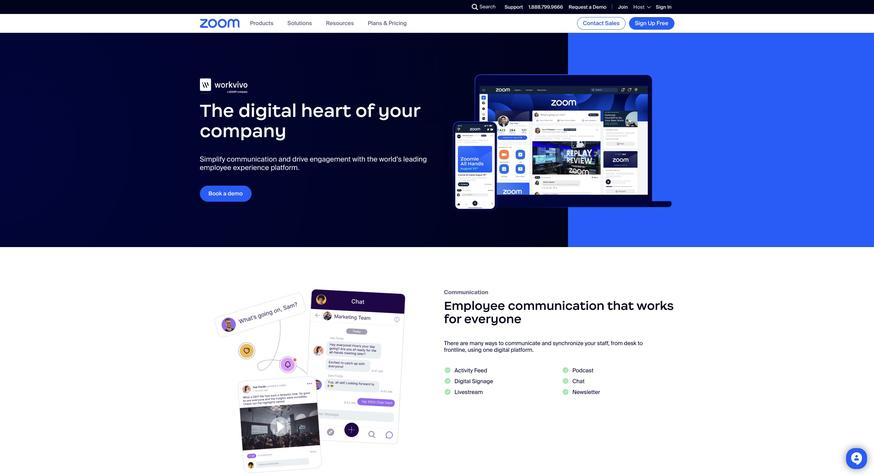 Task type: describe. For each thing, give the bounding box(es) containing it.
your inside the digital heart of your company
[[378, 99, 420, 122]]

resources
[[326, 20, 354, 27]]

engagement
[[310, 154, 351, 164]]

request
[[569, 4, 588, 10]]

products
[[250, 20, 274, 27]]

demo
[[228, 190, 243, 197]]

contact sales link
[[577, 17, 626, 30]]

products button
[[250, 20, 274, 27]]

plans
[[368, 20, 382, 27]]

works
[[637, 298, 674, 313]]

book a demo
[[209, 190, 243, 197]]

there are many ways to communicate and synchronize your staff, from desk to frontline, using one digital platform.
[[444, 340, 643, 354]]

chat
[[573, 378, 585, 385]]

simplify communication and drive engagement with the world's leading employee experience platform.
[[200, 154, 427, 172]]

ways
[[485, 340, 498, 347]]

communication employee communication that works for everyone
[[444, 289, 674, 327]]

with
[[352, 154, 365, 164]]

many
[[470, 340, 484, 347]]

employee
[[444, 298, 505, 313]]

search image
[[472, 4, 478, 10]]

livestream
[[455, 389, 483, 396]]

communication image
[[200, 289, 430, 473]]

search
[[480, 3, 496, 10]]

join link
[[618, 4, 628, 10]]

communicate
[[505, 340, 541, 347]]

request a demo
[[569, 4, 607, 10]]

a for demo
[[223, 190, 226, 197]]

host button
[[634, 4, 650, 10]]

are
[[460, 340, 468, 347]]

there
[[444, 340, 459, 347]]

and inside there are many ways to communicate and synchronize your staff, from desk to frontline, using one digital platform.
[[542, 340, 552, 347]]

book
[[209, 190, 222, 197]]

the digital heart of your company main content
[[0, 33, 874, 476]]

frontline, using
[[444, 346, 482, 354]]

one
[[483, 346, 493, 354]]

support link
[[505, 4, 523, 10]]

digital
[[455, 378, 471, 385]]

a for demo
[[589, 4, 592, 10]]

employee
[[200, 163, 231, 172]]

from
[[611, 340, 623, 347]]

solutions button
[[287, 20, 312, 27]]

the
[[367, 154, 378, 164]]

1.888.799.9666
[[529, 4, 563, 10]]

sign in
[[656, 4, 672, 10]]

contact sales
[[583, 20, 620, 27]]

digital inside there are many ways to communicate and synchronize your staff, from desk to frontline, using one digital platform.
[[494, 346, 510, 354]]

digital inside the digital heart of your company
[[239, 99, 297, 122]]

communication
[[444, 289, 488, 296]]

sign up free
[[635, 20, 669, 27]]



Task type: locate. For each thing, give the bounding box(es) containing it.
1 vertical spatial and
[[542, 340, 552, 347]]

0 horizontal spatial digital
[[239, 99, 297, 122]]

in
[[667, 4, 672, 10]]

platform. inside there are many ways to communicate and synchronize your staff, from desk to frontline, using one digital platform.
[[511, 346, 534, 354]]

that
[[607, 298, 634, 313]]

platform. inside simplify communication and drive engagement with the world's leading employee experience platform.
[[271, 163, 300, 172]]

communication inside communication employee communication that works for everyone
[[508, 298, 605, 313]]

0 vertical spatial a
[[589, 4, 592, 10]]

0 vertical spatial platform.
[[271, 163, 300, 172]]

book a demo link
[[200, 186, 252, 202]]

platform. right "experience"
[[271, 163, 300, 172]]

and left the 'synchronize'
[[542, 340, 552, 347]]

the
[[200, 99, 234, 122]]

world's
[[379, 154, 402, 164]]

sign for sign in
[[656, 4, 666, 10]]

sign
[[656, 4, 666, 10], [635, 20, 647, 27]]

1 horizontal spatial to
[[638, 340, 643, 347]]

demo
[[593, 4, 607, 10]]

desk
[[624, 340, 637, 347]]

1 horizontal spatial sign
[[656, 4, 666, 10]]

1 horizontal spatial communication
[[508, 298, 605, 313]]

contact
[[583, 20, 604, 27]]

pricing
[[389, 20, 407, 27]]

solutions
[[287, 20, 312, 27]]

for
[[444, 311, 461, 327]]

sign left in
[[656, 4, 666, 10]]

1 horizontal spatial your
[[585, 340, 596, 347]]

drive
[[292, 154, 308, 164]]

None search field
[[446, 1, 473, 13]]

0 horizontal spatial sign
[[635, 20, 647, 27]]

staff,
[[597, 340, 610, 347]]

a left demo
[[589, 4, 592, 10]]

0 vertical spatial communication
[[227, 154, 277, 164]]

the digital heart of your company image
[[444, 54, 674, 226]]

plans & pricing link
[[368, 20, 407, 27]]

platform. right "ways"
[[511, 346, 534, 354]]

and inside simplify communication and drive engagement with the world's leading employee experience platform.
[[279, 154, 291, 164]]

1 vertical spatial a
[[223, 190, 226, 197]]

1 horizontal spatial and
[[542, 340, 552, 347]]

and left drive
[[279, 154, 291, 164]]

company
[[200, 119, 286, 142]]

sign left up
[[635, 20, 647, 27]]

signage
[[472, 378, 493, 385]]

1.888.799.9666 link
[[529, 4, 563, 10]]

sign up free link
[[629, 17, 674, 30]]

1 horizontal spatial a
[[589, 4, 592, 10]]

to right desk
[[638, 340, 643, 347]]

leading
[[403, 154, 427, 164]]

zoom logo image
[[200, 19, 240, 28]]

synchronize
[[553, 340, 584, 347]]

communication inside simplify communication and drive engagement with the world's leading employee experience platform.
[[227, 154, 277, 164]]

activity
[[455, 367, 473, 374]]

1 horizontal spatial platform.
[[511, 346, 534, 354]]

heart
[[301, 99, 351, 122]]

sales
[[605, 20, 620, 27]]

to
[[499, 340, 504, 347], [638, 340, 643, 347]]

of
[[356, 99, 374, 122]]

feed
[[474, 367, 487, 374]]

0 horizontal spatial your
[[378, 99, 420, 122]]

1 vertical spatial platform.
[[511, 346, 534, 354]]

product logo workvivo image
[[200, 78, 273, 94]]

the digital heart of your company
[[200, 99, 420, 142]]

request a demo link
[[569, 4, 607, 10]]

up
[[648, 20, 655, 27]]

0 vertical spatial sign
[[656, 4, 666, 10]]

0 horizontal spatial to
[[499, 340, 504, 347]]

to right "ways"
[[499, 340, 504, 347]]

0 vertical spatial and
[[279, 154, 291, 164]]

1 vertical spatial sign
[[635, 20, 647, 27]]

search image
[[472, 4, 478, 10]]

0 horizontal spatial platform.
[[271, 163, 300, 172]]

1 to from the left
[[499, 340, 504, 347]]

communication
[[227, 154, 277, 164], [508, 298, 605, 313]]

host
[[634, 4, 645, 10]]

sign for sign up free
[[635, 20, 647, 27]]

0 horizontal spatial a
[[223, 190, 226, 197]]

1 horizontal spatial digital
[[494, 346, 510, 354]]

digital signage
[[455, 378, 493, 385]]

experience
[[233, 163, 269, 172]]

0 horizontal spatial communication
[[227, 154, 277, 164]]

sign in link
[[656, 4, 672, 10]]

your inside there are many ways to communicate and synchronize your staff, from desk to frontline, using one digital platform.
[[585, 340, 596, 347]]

0 vertical spatial digital
[[239, 99, 297, 122]]

1 vertical spatial your
[[585, 340, 596, 347]]

join
[[618, 4, 628, 10]]

0 horizontal spatial and
[[279, 154, 291, 164]]

free
[[657, 20, 669, 27]]

your right of
[[378, 99, 420, 122]]

podcast
[[573, 367, 594, 374]]

simplify
[[200, 154, 225, 164]]

&
[[384, 20, 387, 27]]

your left staff,
[[585, 340, 596, 347]]

support
[[505, 4, 523, 10]]

digital
[[239, 99, 297, 122], [494, 346, 510, 354]]

a inside book a demo link
[[223, 190, 226, 197]]

a right book
[[223, 190, 226, 197]]

0 vertical spatial your
[[378, 99, 420, 122]]

and
[[279, 154, 291, 164], [542, 340, 552, 347]]

1 vertical spatial communication
[[508, 298, 605, 313]]

a
[[589, 4, 592, 10], [223, 190, 226, 197]]

2 to from the left
[[638, 340, 643, 347]]

plans & pricing
[[368, 20, 407, 27]]

resources button
[[326, 20, 354, 27]]

platform.
[[271, 163, 300, 172], [511, 346, 534, 354]]

everyone
[[464, 311, 522, 327]]

your
[[378, 99, 420, 122], [585, 340, 596, 347]]

1 vertical spatial digital
[[494, 346, 510, 354]]

newsletter
[[573, 389, 600, 396]]

activity feed
[[455, 367, 487, 374]]



Task type: vqa. For each thing, say whether or not it's contained in the screenshot.
Request a Demo
yes



